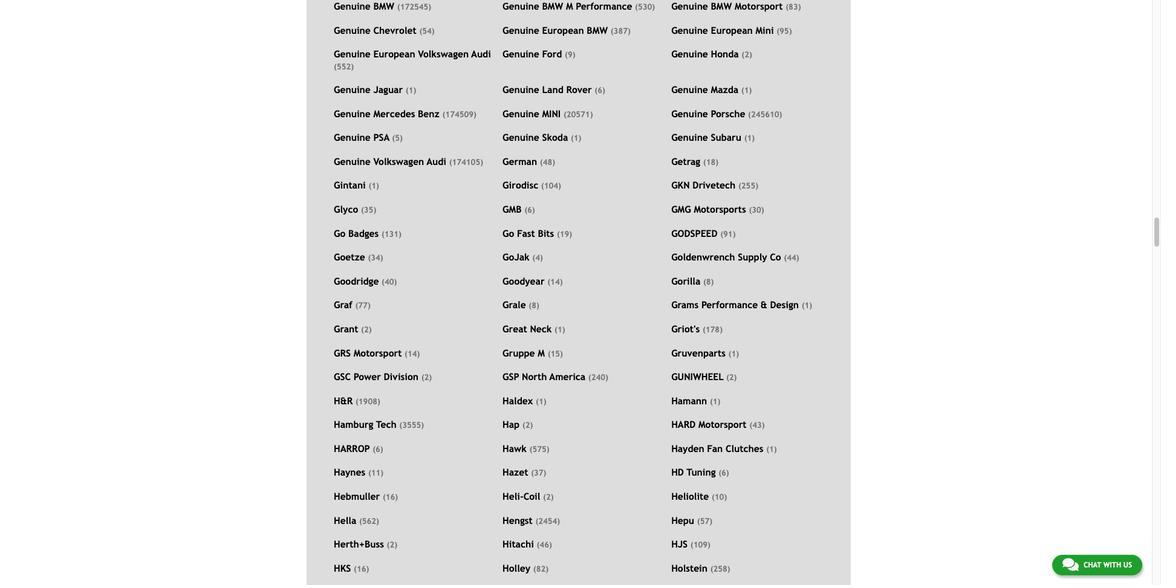 Task type: vqa. For each thing, say whether or not it's contained in the screenshot.


Task type: describe. For each thing, give the bounding box(es) containing it.
holstein
[[671, 563, 708, 574]]

goetze
[[334, 252, 365, 263]]

&
[[761, 300, 767, 310]]

(387)
[[611, 26, 631, 35]]

chat with us
[[1084, 561, 1132, 570]]

(1) inside the gruvenparts (1)
[[728, 349, 739, 358]]

(1) inside haldex (1)
[[536, 397, 546, 406]]

hazet
[[503, 467, 528, 478]]

guniwheel (2)
[[671, 371, 737, 382]]

european for bmw
[[542, 24, 584, 35]]

genuine for genuine chevrolet
[[334, 24, 371, 35]]

(77)
[[355, 301, 371, 310]]

genuine for genuine subaru
[[671, 132, 708, 143]]

motorsports
[[694, 204, 746, 215]]

genuine chevrolet (54)
[[334, 24, 435, 35]]

(30)
[[749, 206, 764, 215]]

hawk (575)
[[503, 443, 549, 454]]

gojak
[[503, 252, 529, 263]]

great neck (1)
[[503, 323, 565, 334]]

(178)
[[703, 325, 723, 334]]

motorsport for grs motorsport
[[354, 347, 402, 358]]

(1) inside "genuine skoda (1)"
[[571, 134, 581, 143]]

genuine for genuine porsche
[[671, 108, 708, 119]]

(6) inside hd tuning (6)
[[719, 469, 729, 478]]

grs motorsport (14)
[[334, 347, 420, 358]]

genuine skoda (1)
[[503, 132, 581, 143]]

hap (2)
[[503, 419, 533, 430]]

(37)
[[531, 469, 546, 478]]

(48)
[[540, 158, 555, 167]]

genuine mercedes benz (174509)
[[334, 108, 476, 119]]

chat with us link
[[1052, 555, 1142, 576]]

genuine land rover (6)
[[503, 84, 605, 95]]

genuine subaru (1)
[[671, 132, 755, 143]]

chevrolet
[[373, 24, 416, 35]]

hengst (2454)
[[503, 515, 560, 526]]

grant
[[334, 323, 358, 334]]

1 vertical spatial m
[[538, 347, 545, 358]]

(6) inside genuine land rover (6)
[[595, 86, 605, 95]]

goldenwrench supply co (44)
[[671, 252, 799, 263]]

genuine european volkswagen audi (552)
[[334, 48, 491, 71]]

(54)
[[419, 26, 435, 35]]

gsc power division (2)
[[334, 371, 432, 382]]

(1) inside hamann (1)
[[710, 397, 721, 406]]

porsche
[[711, 108, 745, 119]]

(245610)
[[748, 110, 782, 119]]

heli-
[[503, 491, 524, 502]]

genuine for genuine bmw
[[334, 1, 371, 11]]

genuine for genuine european bmw
[[503, 24, 539, 35]]

genuine for genuine skoda
[[503, 132, 539, 143]]

grams
[[671, 300, 699, 310]]

genuine jaguar (1)
[[334, 84, 416, 95]]

h&r (1908)
[[334, 395, 380, 406]]

volkswagen inside genuine european volkswagen audi (552)
[[418, 48, 469, 59]]

genuine european mini (95)
[[671, 24, 792, 35]]

us
[[1123, 561, 1132, 570]]

herth+buss
[[334, 539, 384, 550]]

hard
[[671, 419, 696, 430]]

genuine for genuine mazda
[[671, 84, 708, 95]]

griot's
[[671, 323, 700, 334]]

bmw for m
[[542, 1, 563, 11]]

holley
[[503, 563, 530, 574]]

hella (562)
[[334, 515, 379, 526]]

guniwheel
[[671, 371, 724, 382]]

haynes (11)
[[334, 467, 384, 478]]

(109)
[[690, 541, 710, 550]]

coil
[[524, 491, 540, 502]]

grale (8)
[[503, 300, 539, 310]]

(4)
[[532, 254, 543, 263]]

tech
[[376, 419, 396, 430]]

comments image
[[1062, 558, 1079, 572]]

genuine bmw motorsport (83)
[[671, 1, 801, 11]]

1 vertical spatial audi
[[427, 156, 446, 167]]

hjs (109)
[[671, 539, 710, 550]]

genuine for genuine european mini
[[671, 24, 708, 35]]

supply
[[738, 252, 767, 263]]

(14) inside the "grs motorsport (14)"
[[405, 349, 420, 358]]

clutches
[[726, 443, 763, 454]]

(131)
[[382, 230, 402, 239]]

motorsport for hard motorsport
[[698, 419, 747, 430]]

gruvenparts
[[671, 347, 726, 358]]

genuine mazda (1)
[[671, 84, 752, 95]]

gkn drivetech (255)
[[671, 180, 758, 191]]

gmg
[[671, 204, 691, 215]]

gsc
[[334, 371, 351, 382]]

genuine for genuine honda
[[671, 48, 708, 59]]

(95)
[[777, 26, 792, 35]]

genuine for genuine jaguar
[[334, 84, 371, 95]]

gmb (6)
[[503, 204, 535, 215]]

0 vertical spatial performance
[[576, 1, 632, 11]]

genuine for genuine mercedes benz
[[334, 108, 371, 119]]

glyco
[[334, 204, 358, 215]]

great
[[503, 323, 527, 334]]

(2) inside the guniwheel (2)
[[726, 373, 737, 382]]

goldenwrench
[[671, 252, 735, 263]]

genuine for genuine volkswagen audi
[[334, 156, 371, 167]]

(91)
[[720, 230, 736, 239]]

bmw for (172545)
[[373, 1, 394, 11]]

bmw left (387)
[[587, 24, 608, 35]]

(83)
[[786, 2, 801, 11]]

griot's (178)
[[671, 323, 723, 334]]

division
[[384, 371, 418, 382]]

getrag
[[671, 156, 700, 167]]

gruvenparts (1)
[[671, 347, 739, 358]]

(2) inside herth+buss (2)
[[387, 541, 397, 550]]

(43)
[[749, 421, 765, 430]]

land
[[542, 84, 563, 95]]

girodisc (104)
[[503, 180, 561, 191]]

hebmuller
[[334, 491, 380, 502]]

genuine european bmw (387)
[[503, 24, 631, 35]]

godspeed
[[671, 228, 718, 239]]



Task type: locate. For each thing, give the bounding box(es) containing it.
0 horizontal spatial (14)
[[405, 349, 420, 358]]

european for volkswagen
[[373, 48, 415, 59]]

(1) right gintani
[[369, 182, 379, 191]]

holley (82)
[[503, 563, 549, 574]]

(16) for hebmuller
[[383, 493, 398, 502]]

grs
[[334, 347, 351, 358]]

(14) inside goodyear (14)
[[547, 277, 563, 287]]

(2) inside the genuine honda (2)
[[742, 50, 752, 59]]

volkswagen down (54)
[[418, 48, 469, 59]]

hepu (57)
[[671, 515, 712, 526]]

hks (16)
[[334, 563, 369, 574]]

(1) inside hayden fan clutches (1)
[[766, 445, 777, 454]]

0 vertical spatial m
[[566, 1, 573, 11]]

gmg motorsports (30)
[[671, 204, 764, 215]]

2 vertical spatial motorsport
[[698, 419, 747, 430]]

hella
[[334, 515, 356, 526]]

grams performance & design (1)
[[671, 300, 812, 310]]

audi left genuine ford (9)
[[471, 48, 491, 59]]

bmw
[[373, 1, 394, 11], [542, 1, 563, 11], [711, 1, 732, 11], [587, 24, 608, 35]]

(1) right the skoda
[[571, 134, 581, 143]]

(1) right clutches
[[766, 445, 777, 454]]

(1) right subaru
[[744, 134, 755, 143]]

0 vertical spatial (8)
[[703, 277, 714, 287]]

(2) inside grant (2)
[[361, 325, 372, 334]]

subaru
[[711, 132, 741, 143]]

fast
[[517, 228, 535, 239]]

mini
[[756, 24, 774, 35]]

gkn
[[671, 180, 690, 191]]

goodridge (40)
[[334, 276, 397, 287]]

0 vertical spatial motorsport
[[735, 1, 783, 11]]

0 horizontal spatial m
[[538, 347, 545, 358]]

(1) right the haldex
[[536, 397, 546, 406]]

(258)
[[710, 565, 730, 574]]

(57)
[[697, 517, 712, 526]]

genuine volkswagen audi (174105)
[[334, 156, 483, 167]]

mercedes
[[373, 108, 415, 119]]

1 horizontal spatial european
[[542, 24, 584, 35]]

hitachi
[[503, 539, 534, 550]]

(1908)
[[356, 397, 380, 406]]

(255)
[[738, 182, 758, 191]]

genuine ford (9)
[[503, 48, 575, 59]]

psa
[[373, 132, 389, 143]]

hd
[[671, 467, 684, 478]]

(8) inside grale (8)
[[529, 301, 539, 310]]

(16) down (11)
[[383, 493, 398, 502]]

gorilla (8)
[[671, 276, 714, 287]]

(1) inside 'gintani (1)'
[[369, 182, 379, 191]]

(1) inside genuine jaguar (1)
[[406, 86, 416, 95]]

(2) right herth+buss
[[387, 541, 397, 550]]

1 vertical spatial performance
[[701, 300, 758, 310]]

(16) right hks
[[354, 565, 369, 574]]

(2) inside 'gsc power division (2)'
[[421, 373, 432, 382]]

(1) right neck
[[555, 325, 565, 334]]

european down genuine bmw motorsport (83)
[[711, 24, 753, 35]]

motorsport up mini
[[735, 1, 783, 11]]

genuine for genuine mini
[[503, 108, 539, 119]]

1 horizontal spatial performance
[[701, 300, 758, 310]]

(1) inside genuine mazda (1)
[[741, 86, 752, 95]]

with
[[1103, 561, 1121, 570]]

(2) inside heli-coil (2)
[[543, 493, 554, 502]]

1 horizontal spatial (16)
[[383, 493, 398, 502]]

1 vertical spatial (8)
[[529, 301, 539, 310]]

(1) right gruvenparts
[[728, 349, 739, 358]]

(2) right division
[[421, 373, 432, 382]]

bmw up the genuine european bmw (387)
[[542, 1, 563, 11]]

0 vertical spatial (14)
[[547, 277, 563, 287]]

h&r
[[334, 395, 353, 406]]

1 vertical spatial motorsport
[[354, 347, 402, 358]]

(6) right gmb
[[524, 206, 535, 215]]

go left the fast
[[503, 228, 514, 239]]

(8) for gorilla
[[703, 277, 714, 287]]

genuine for genuine bmw motorsport
[[671, 1, 708, 11]]

1 horizontal spatial m
[[566, 1, 573, 11]]

(1) inside genuine subaru (1)
[[744, 134, 755, 143]]

european inside genuine european volkswagen audi (552)
[[373, 48, 415, 59]]

genuine for genuine psa
[[334, 132, 371, 143]]

holstein (258)
[[671, 563, 730, 574]]

(1)
[[406, 86, 416, 95], [741, 86, 752, 95], [571, 134, 581, 143], [744, 134, 755, 143], [369, 182, 379, 191], [802, 301, 812, 310], [555, 325, 565, 334], [728, 349, 739, 358], [536, 397, 546, 406], [710, 397, 721, 406], [766, 445, 777, 454]]

0 horizontal spatial (16)
[[354, 565, 369, 574]]

getrag (18)
[[671, 156, 718, 167]]

1 horizontal spatial go
[[503, 228, 514, 239]]

hd tuning (6)
[[671, 467, 729, 478]]

gsp north america (240)
[[503, 371, 608, 382]]

(575)
[[529, 445, 549, 454]]

2 horizontal spatial european
[[711, 24, 753, 35]]

gintani (1)
[[334, 180, 379, 191]]

0 horizontal spatial go
[[334, 228, 346, 239]]

gojak (4)
[[503, 252, 543, 263]]

(8) inside gorilla (8)
[[703, 277, 714, 287]]

(2) right hap
[[522, 421, 533, 430]]

european down chevrolet at the left
[[373, 48, 415, 59]]

(2) right coil
[[543, 493, 554, 502]]

genuine for genuine european volkswagen audi
[[334, 48, 371, 59]]

0 horizontal spatial audi
[[427, 156, 446, 167]]

harrop (6)
[[334, 443, 383, 454]]

hawk
[[503, 443, 527, 454]]

genuine porsche (245610)
[[671, 108, 782, 119]]

go for go badges
[[334, 228, 346, 239]]

design
[[770, 300, 799, 310]]

gruppe m (15)
[[503, 347, 563, 358]]

go for go fast bits
[[503, 228, 514, 239]]

1 horizontal spatial (8)
[[703, 277, 714, 287]]

performance up (387)
[[576, 1, 632, 11]]

(44)
[[784, 254, 799, 263]]

genuine for genuine land rover
[[503, 84, 539, 95]]

2 go from the left
[[503, 228, 514, 239]]

1 vertical spatial (16)
[[354, 565, 369, 574]]

(34)
[[368, 254, 383, 263]]

(1) right design
[[802, 301, 812, 310]]

1 horizontal spatial (14)
[[547, 277, 563, 287]]

(6) inside gmb (6)
[[524, 206, 535, 215]]

(6) right tuning
[[719, 469, 729, 478]]

(1) up hard motorsport (43)
[[710, 397, 721, 406]]

(6) right rover
[[595, 86, 605, 95]]

go left badges
[[334, 228, 346, 239]]

hitachi (46)
[[503, 539, 552, 550]]

motorsport up 'gsc power division (2)'
[[354, 347, 402, 358]]

genuine mini (20571)
[[503, 108, 593, 119]]

(1) right the jaguar
[[406, 86, 416, 95]]

(5)
[[392, 134, 403, 143]]

genuine for genuine bmw m performance
[[503, 1, 539, 11]]

m left the (15)
[[538, 347, 545, 358]]

european
[[542, 24, 584, 35], [711, 24, 753, 35], [373, 48, 415, 59]]

power
[[354, 371, 381, 382]]

bmw up genuine european mini (95)
[[711, 1, 732, 11]]

(10)
[[712, 493, 727, 502]]

(8) right "grale"
[[529, 301, 539, 310]]

0 vertical spatial (16)
[[383, 493, 398, 502]]

(2) right grant on the bottom left of the page
[[361, 325, 372, 334]]

(2) right 'guniwheel'
[[726, 373, 737, 382]]

european up the (9)
[[542, 24, 584, 35]]

north
[[522, 371, 547, 382]]

mazda
[[711, 84, 738, 95]]

glyco (35)
[[334, 204, 376, 215]]

german (48)
[[503, 156, 555, 167]]

(16) for hks
[[354, 565, 369, 574]]

(8)
[[703, 277, 714, 287], [529, 301, 539, 310]]

haldex
[[503, 395, 533, 406]]

(6) inside harrop (6)
[[373, 445, 383, 454]]

1 horizontal spatial audi
[[471, 48, 491, 59]]

(2) inside the hap (2)
[[522, 421, 533, 430]]

harrop
[[334, 443, 370, 454]]

(6) up (11)
[[373, 445, 383, 454]]

(14) right goodyear
[[547, 277, 563, 287]]

(16)
[[383, 493, 398, 502], [354, 565, 369, 574]]

bmw up genuine chevrolet (54)
[[373, 1, 394, 11]]

m
[[566, 1, 573, 11], [538, 347, 545, 358]]

1 go from the left
[[334, 228, 346, 239]]

(16) inside hebmuller (16)
[[383, 493, 398, 502]]

genuine honda (2)
[[671, 48, 752, 59]]

0 horizontal spatial performance
[[576, 1, 632, 11]]

motorsport up hayden fan clutches (1)
[[698, 419, 747, 430]]

genuine bmw (172545)
[[334, 1, 431, 11]]

hjs
[[671, 539, 688, 550]]

herth+buss (2)
[[334, 539, 397, 550]]

genuine for genuine ford
[[503, 48, 539, 59]]

german
[[503, 156, 537, 167]]

0 horizontal spatial (8)
[[529, 301, 539, 310]]

(2) right honda
[[742, 50, 752, 59]]

0 vertical spatial audi
[[471, 48, 491, 59]]

bmw for motorsport
[[711, 1, 732, 11]]

(1) inside grams performance & design (1)
[[802, 301, 812, 310]]

m up the genuine european bmw (387)
[[566, 1, 573, 11]]

0 horizontal spatial european
[[373, 48, 415, 59]]

audi left the (174105) at the left top of page
[[427, 156, 446, 167]]

(16) inside hks (16)
[[354, 565, 369, 574]]

drivetech
[[693, 180, 736, 191]]

(14) up division
[[405, 349, 420, 358]]

(1) right mazda at right
[[741, 86, 752, 95]]

1 vertical spatial volkswagen
[[373, 156, 424, 167]]

grale
[[503, 300, 526, 310]]

hamburg tech (3555)
[[334, 419, 424, 430]]

1 vertical spatial (14)
[[405, 349, 420, 358]]

(174105)
[[449, 158, 483, 167]]

haynes
[[334, 467, 365, 478]]

(8) for grale
[[529, 301, 539, 310]]

neck
[[530, 323, 552, 334]]

(8) right gorilla at top right
[[703, 277, 714, 287]]

0 vertical spatial volkswagen
[[418, 48, 469, 59]]

(530)
[[635, 2, 655, 11]]

volkswagen down (5) at the top of page
[[373, 156, 424, 167]]

audi inside genuine european volkswagen audi (552)
[[471, 48, 491, 59]]

(562)
[[359, 517, 379, 526]]

genuine inside genuine european volkswagen audi (552)
[[334, 48, 371, 59]]

haldex (1)
[[503, 395, 546, 406]]

(1) inside great neck (1)
[[555, 325, 565, 334]]

graf
[[334, 300, 352, 310]]

european for mini
[[711, 24, 753, 35]]

performance up (178)
[[701, 300, 758, 310]]



